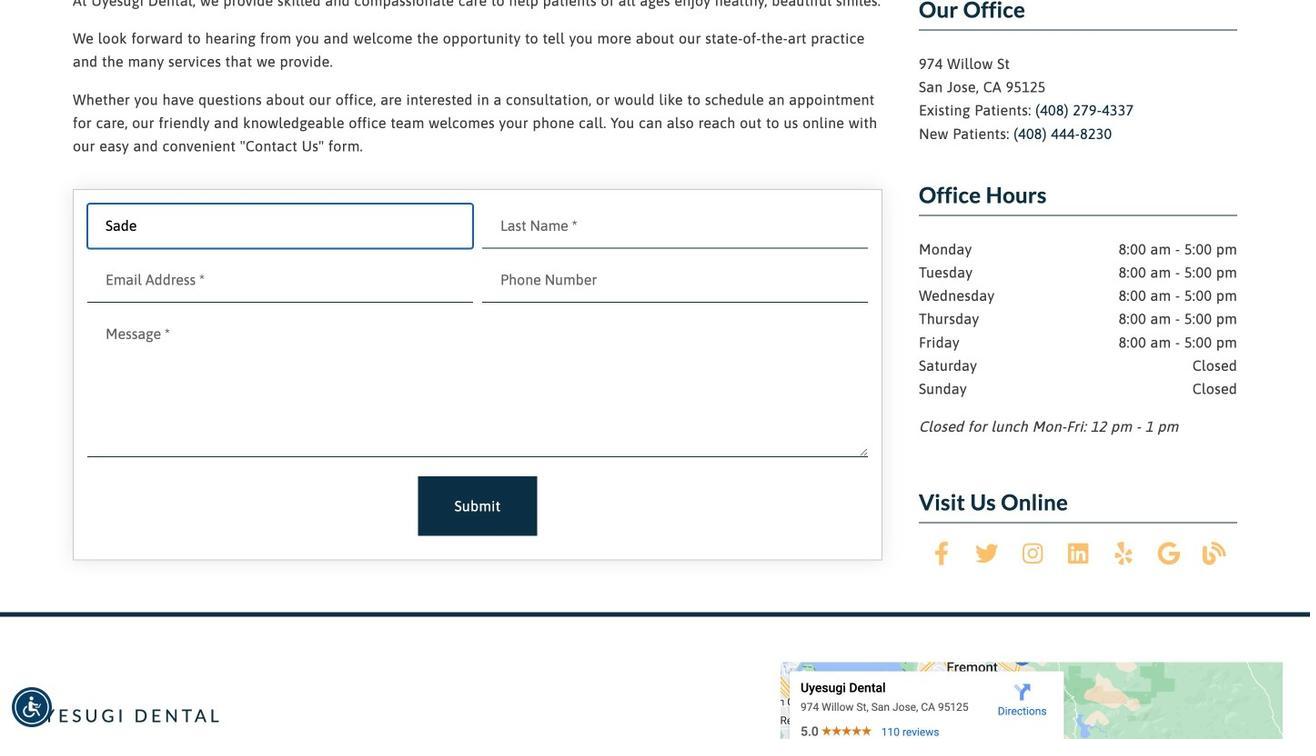 Task type: describe. For each thing, give the bounding box(es) containing it.
0 horizontal spatial input text field
[[87, 204, 473, 249]]

3 link image from the left
[[1023, 542, 1043, 565]]

1 link image from the left
[[935, 542, 949, 565]]

1 link image from the left
[[1115, 542, 1133, 565]]

Message text field
[[87, 312, 868, 458]]

5 link image from the left
[[1158, 542, 1181, 565]]

input text field
[[482, 204, 868, 249]]

iframe element
[[781, 663, 1283, 740]]



Task type: locate. For each thing, give the bounding box(es) containing it.
input text field down input text box
[[482, 258, 868, 303]]

link image
[[935, 542, 949, 565], [976, 542, 999, 565], [1023, 542, 1043, 565], [1068, 542, 1089, 565], [1158, 542, 1181, 565]]

2 link image from the left
[[1203, 542, 1226, 565]]

1 horizontal spatial input text field
[[482, 258, 868, 303]]

input text field
[[87, 204, 473, 249], [482, 258, 868, 303]]

0 vertical spatial input text field
[[87, 204, 473, 249]]

4 link image from the left
[[1068, 542, 1089, 565]]

2 link image from the left
[[976, 542, 999, 565]]

input text field up input email field
[[87, 204, 473, 249]]

0 horizontal spatial link image
[[1115, 542, 1133, 565]]

1 horizontal spatial link image
[[1203, 542, 1226, 565]]

input email field
[[87, 258, 473, 303]]

1 vertical spatial input text field
[[482, 258, 868, 303]]

link image
[[1115, 542, 1133, 565], [1203, 542, 1226, 565]]



